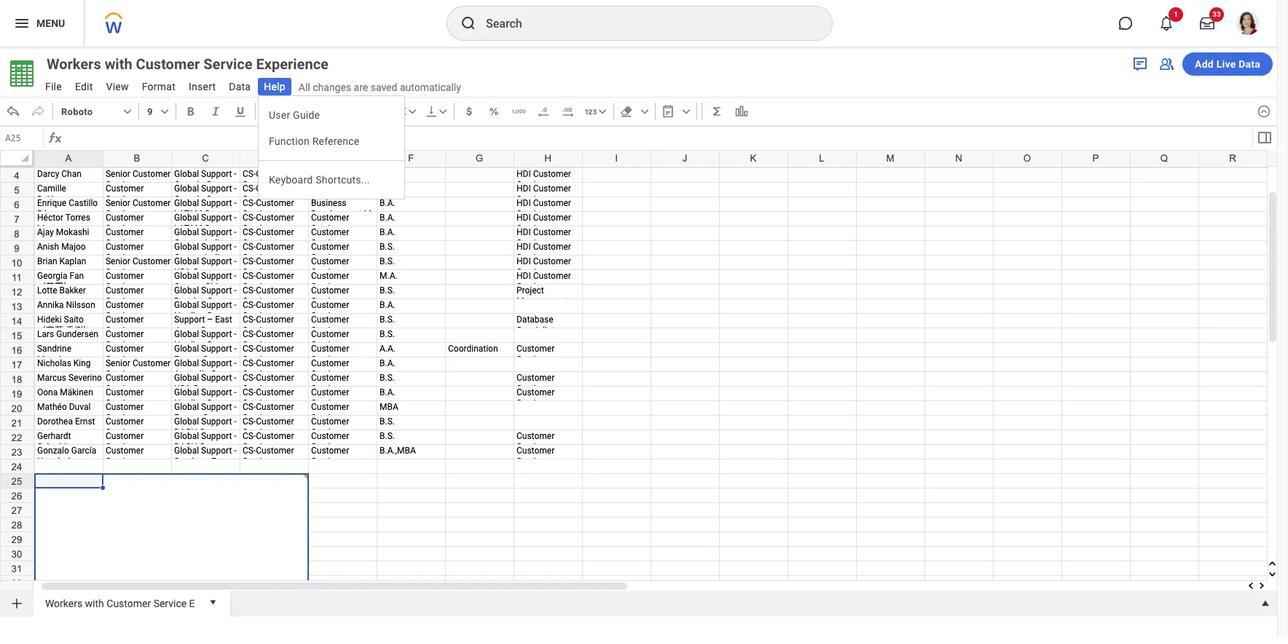 Task type: describe. For each thing, give the bounding box(es) containing it.
inbox large image
[[1201, 16, 1215, 31]]

1 button
[[1151, 7, 1184, 39]]

guide
[[293, 109, 320, 121]]

function
[[269, 136, 310, 147]]

search image
[[460, 15, 478, 32]]

remove zero image
[[536, 104, 551, 119]]

add live data button
[[1183, 52, 1274, 76]]

customer for e
[[107, 598, 151, 610]]

caret down small image
[[205, 596, 220, 610]]

all changes are saved automatically button
[[293, 81, 461, 94]]

workers with customer service experience
[[47, 55, 329, 73]]

media classroom image
[[1158, 55, 1176, 73]]

menu
[[36, 17, 65, 29]]

2 chevron down small image from the left
[[405, 104, 420, 119]]

Search Workday  search field
[[486, 7, 803, 39]]

chevron down small image inside 9 popup button
[[157, 104, 172, 119]]

eraser image
[[619, 104, 634, 119]]

33 button
[[1192, 7, 1225, 39]]

help
[[264, 81, 286, 93]]

all
[[299, 81, 310, 93]]

chart image
[[735, 104, 749, 119]]

user guide
[[269, 109, 320, 121]]

edit
[[75, 81, 93, 93]]

insert
[[189, 81, 216, 93]]

experience
[[256, 55, 329, 73]]

italics image
[[208, 104, 223, 119]]

service for experience
[[204, 55, 253, 73]]

view
[[106, 81, 129, 93]]

5 chevron down small image from the left
[[638, 104, 652, 119]]

align bottom image
[[424, 104, 439, 119]]

bold image
[[183, 104, 198, 119]]

percentage image
[[487, 104, 501, 119]]

reference
[[312, 136, 360, 147]]

keyboard shortcuts...
[[269, 174, 370, 186]]

workers with customer service e
[[45, 598, 195, 610]]

file
[[45, 81, 62, 93]]

data inside menus menu bar
[[229, 81, 251, 93]]

formula editor image
[[1256, 129, 1274, 147]]

service for e
[[154, 598, 187, 610]]

all changes are saved automatically
[[299, 81, 461, 93]]

4 chevron down small image from the left
[[595, 104, 610, 119]]

menu button
[[0, 0, 84, 47]]

function reference
[[269, 136, 360, 147]]



Task type: locate. For each thing, give the bounding box(es) containing it.
with for workers with customer service e
[[85, 598, 104, 610]]

1 horizontal spatial chevron down small image
[[679, 104, 694, 119]]

shortcuts...
[[316, 174, 370, 186]]

workers for workers with customer service experience
[[47, 55, 101, 73]]

1
[[1175, 10, 1179, 18]]

None text field
[[1, 128, 43, 149]]

activity stream image
[[1132, 55, 1150, 73]]

workers for workers with customer service e
[[45, 598, 82, 610]]

add zero image
[[561, 104, 576, 119]]

0 horizontal spatial chevron down small image
[[157, 104, 172, 119]]

chevron down small image right paste 'image'
[[679, 104, 694, 119]]

chevron down small image left dollar sign "icon" at the top left of page
[[436, 104, 450, 119]]

saved
[[371, 81, 398, 93]]

1 horizontal spatial with
[[105, 55, 132, 73]]

1 chevron down small image from the left
[[157, 104, 172, 119]]

1 vertical spatial with
[[85, 598, 104, 610]]

live
[[1217, 58, 1237, 70]]

service left "e"
[[154, 598, 187, 610]]

0 horizontal spatial with
[[85, 598, 104, 610]]

0 vertical spatial service
[[204, 55, 253, 73]]

workers with customer service experience button
[[39, 54, 355, 74]]

are
[[354, 81, 368, 93]]

service
[[204, 55, 253, 73], [154, 598, 187, 610]]

workers
[[47, 55, 101, 73], [45, 598, 82, 610]]

chevron up circle image
[[1258, 104, 1272, 119]]

1 horizontal spatial data
[[1239, 58, 1261, 70]]

add footer ws image
[[9, 597, 24, 612]]

0 horizontal spatial data
[[229, 81, 251, 93]]

menus menu bar
[[38, 77, 293, 99]]

customer
[[136, 55, 200, 73], [107, 598, 151, 610]]

chevron down small image left 'eraser' image
[[595, 104, 610, 119]]

0 vertical spatial data
[[1239, 58, 1261, 70]]

with
[[105, 55, 132, 73], [85, 598, 104, 610]]

0 vertical spatial workers
[[47, 55, 101, 73]]

profile logan mcneil image
[[1237, 12, 1260, 38]]

add
[[1196, 58, 1214, 70]]

1 vertical spatial workers
[[45, 598, 82, 610]]

roboto
[[61, 106, 93, 117]]

chevron down small image left 9
[[120, 104, 135, 119]]

data
[[1239, 58, 1261, 70], [229, 81, 251, 93]]

toolbar container region
[[0, 97, 1252, 126]]

data up underline icon
[[229, 81, 251, 93]]

0 horizontal spatial service
[[154, 598, 187, 610]]

workers right add footer ws image
[[45, 598, 82, 610]]

customer left "e"
[[107, 598, 151, 610]]

data inside button
[[1239, 58, 1261, 70]]

9
[[147, 106, 153, 117]]

caret up image
[[1259, 597, 1274, 612]]

1 vertical spatial data
[[229, 81, 251, 93]]

Formula Bar text field
[[64, 128, 1252, 149]]

numbers image
[[584, 104, 598, 119]]

paste image
[[661, 104, 676, 119]]

undo l image
[[6, 104, 20, 119]]

1 vertical spatial service
[[154, 598, 187, 610]]

user
[[269, 109, 290, 121]]

grid
[[0, 122, 1289, 638]]

chevron down small image
[[120, 104, 135, 119], [405, 104, 420, 119], [436, 104, 450, 119], [595, 104, 610, 119], [638, 104, 652, 119]]

chevron down small image right 'eraser' image
[[638, 104, 652, 119]]

help menu
[[258, 96, 405, 200]]

9 button
[[142, 100, 173, 123]]

changes
[[313, 81, 351, 93]]

data right live
[[1239, 58, 1261, 70]]

customer for experience
[[136, 55, 200, 73]]

chevron down small image right 9
[[157, 104, 172, 119]]

automatically
[[400, 81, 461, 93]]

e
[[189, 598, 195, 610]]

justify image
[[13, 15, 31, 32]]

service up insert
[[204, 55, 253, 73]]

3 chevron down small image from the left
[[436, 104, 450, 119]]

thousands comma image
[[512, 104, 526, 119]]

33
[[1213, 10, 1222, 18]]

chevron down small image left align bottom icon
[[405, 104, 420, 119]]

format
[[142, 81, 176, 93]]

workers with customer service e button
[[39, 591, 201, 615]]

1 vertical spatial customer
[[107, 598, 151, 610]]

autosum image
[[710, 104, 724, 119]]

workers up "edit"
[[47, 55, 101, 73]]

chevron down small image inside roboto "popup button"
[[120, 104, 135, 119]]

0 vertical spatial customer
[[136, 55, 200, 73]]

dollar sign image
[[462, 104, 477, 119]]

chevron down small image
[[157, 104, 172, 119], [679, 104, 694, 119]]

1 chevron down small image from the left
[[120, 104, 135, 119]]

with for workers with customer service experience
[[105, 55, 132, 73]]

1 horizontal spatial service
[[204, 55, 253, 73]]

roboto button
[[56, 100, 136, 123]]

customer up menus menu bar
[[136, 55, 200, 73]]

add live data
[[1196, 58, 1261, 70]]

underline image
[[233, 104, 248, 119]]

keyboard
[[269, 174, 313, 186]]

fx image
[[47, 130, 64, 147]]

0 vertical spatial with
[[105, 55, 132, 73]]

2 chevron down small image from the left
[[679, 104, 694, 119]]

notifications large image
[[1160, 16, 1174, 31]]



Task type: vqa. For each thing, say whether or not it's contained in the screenshot.
'Total' element
no



